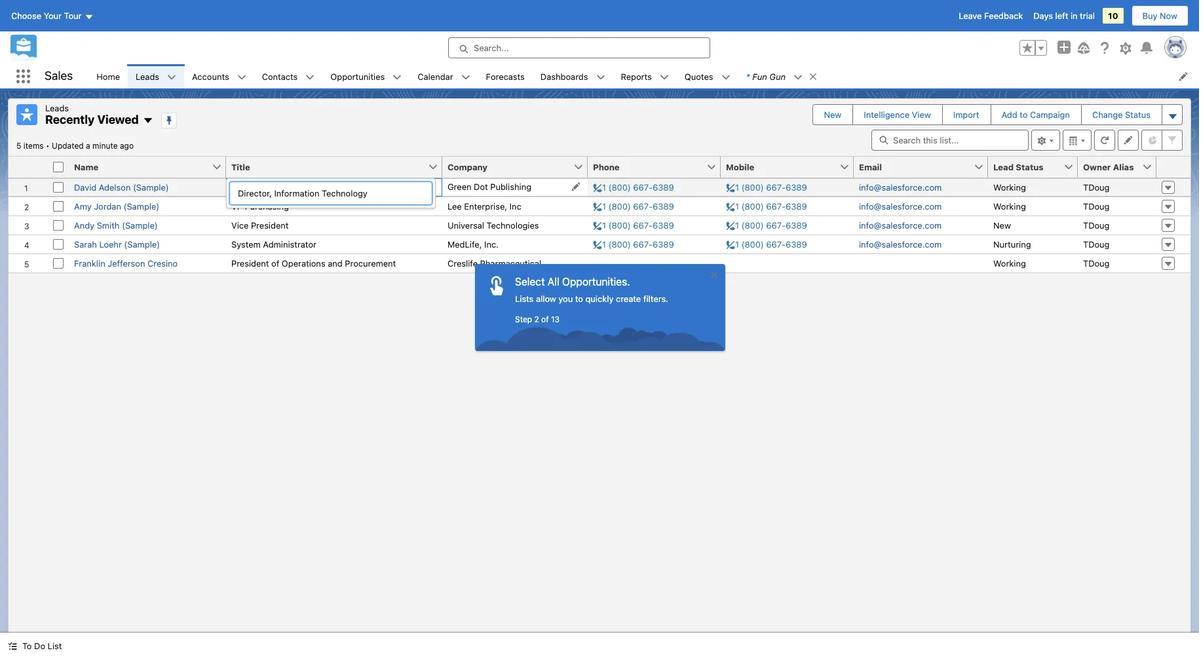 Task type: vqa. For each thing, say whether or not it's contained in the screenshot.
info@salesforce.com 'LINK' related to Working
yes



Task type: describe. For each thing, give the bounding box(es) containing it.
fun
[[753, 71, 768, 82]]

tdoug for lee enterprise, inc
[[1084, 201, 1110, 211]]

recently viewed|leads|list view element
[[8, 98, 1192, 633]]

leads inside list item
[[136, 71, 159, 82]]

cresino
[[148, 258, 178, 268]]

opportunities list item
[[323, 64, 410, 88]]

intelligence view button
[[854, 105, 942, 125]]

director, information technology
[[231, 181, 361, 192]]

all
[[548, 276, 560, 288]]

email
[[859, 162, 882, 172]]

company element
[[442, 156, 596, 178]]

operations
[[282, 258, 326, 268]]

action element
[[1157, 156, 1191, 178]]

step
[[515, 315, 532, 324]]

new inside recently viewed grid
[[994, 220, 1011, 230]]

jefferson
[[108, 258, 145, 268]]

to
[[22, 641, 32, 652]]

change status
[[1093, 109, 1151, 120]]

accounts list item
[[184, 64, 254, 88]]

technology
[[315, 181, 361, 192]]

select all opportunities. lists allow you to quickly create filters.
[[515, 276, 669, 304]]

updated
[[52, 141, 84, 150]]

(sample) for andy smith (sample)
[[122, 220, 158, 230]]

lead status element
[[989, 156, 1086, 178]]

phone button
[[588, 156, 707, 177]]

accounts
[[192, 71, 229, 82]]

import button
[[943, 105, 990, 125]]

a
[[86, 141, 90, 150]]

choose your tour
[[11, 10, 82, 21]]

text default image for leads
[[167, 73, 176, 82]]

home
[[97, 71, 120, 82]]

mobile element
[[721, 156, 862, 178]]

none search field inside recently viewed|leads|list view 'element'
[[872, 129, 1029, 150]]

universal technologies
[[448, 220, 539, 230]]

accounts link
[[184, 64, 237, 88]]

status for change status
[[1126, 109, 1151, 120]]

add to campaign button
[[992, 105, 1081, 125]]

create
[[616, 294, 641, 304]]

andy
[[74, 220, 94, 230]]

andy smith (sample)
[[74, 220, 158, 230]]

leave feedback link
[[959, 10, 1023, 21]]

buy
[[1143, 10, 1158, 21]]

info@salesforce.com for nurturing
[[859, 239, 942, 249]]

intelligence
[[864, 109, 910, 120]]

leads inside 'element'
[[45, 103, 69, 113]]

leave feedback
[[959, 10, 1023, 21]]

you
[[559, 294, 573, 304]]

email element
[[854, 156, 996, 178]]

vp
[[231, 201, 242, 211]]

action image
[[1157, 156, 1191, 177]]

(sample) for david adelson (sample)
[[133, 182, 169, 192]]

text default image for calendar
[[461, 73, 470, 82]]

publishing
[[491, 181, 532, 192]]

quotes
[[685, 71, 714, 82]]

david adelson (sample) link
[[74, 182, 169, 192]]

reports
[[621, 71, 652, 82]]

jordan
[[94, 201, 121, 211]]

•
[[46, 141, 50, 150]]

system administrator
[[231, 239, 317, 249]]

gun
[[770, 71, 786, 82]]

none text field inside director, information technology cell
[[229, 181, 433, 205]]

leads image
[[16, 104, 37, 125]]

vice president
[[231, 220, 289, 230]]

text default image for reports
[[660, 73, 669, 82]]

to do list
[[22, 641, 62, 652]]

forecasts
[[486, 71, 525, 82]]

of inside select all opportunities. "dialog"
[[542, 315, 549, 324]]

franklin
[[74, 258, 105, 268]]

campaign
[[1030, 109, 1070, 120]]

change status button
[[1082, 105, 1162, 125]]

lead status
[[994, 162, 1044, 172]]

leave
[[959, 10, 982, 21]]

trial
[[1080, 10, 1096, 21]]

tour
[[64, 10, 82, 21]]

owner alias
[[1084, 162, 1134, 172]]

info@salesforce.com link for working
[[859, 201, 942, 211]]

feedback
[[985, 10, 1023, 21]]

1 tdoug from the top
[[1084, 182, 1110, 192]]

president of operations and procurement
[[231, 258, 396, 268]]

reports link
[[613, 64, 660, 88]]

10
[[1109, 10, 1119, 21]]

title
[[231, 162, 250, 172]]

vice
[[231, 220, 249, 230]]

amy jordan (sample) link
[[74, 201, 159, 211]]

nurturing
[[994, 239, 1032, 249]]

new button
[[814, 105, 852, 125]]

reports list item
[[613, 64, 677, 88]]

company button
[[442, 156, 574, 177]]

1 vertical spatial cell
[[854, 253, 989, 272]]

* fun gun
[[746, 71, 786, 82]]

left
[[1056, 10, 1069, 21]]

working for green dot publishing
[[994, 182, 1026, 192]]

text default image for *
[[794, 73, 803, 82]]

smith
[[97, 220, 120, 230]]

opportunities link
[[323, 64, 393, 88]]

tdoug for medlife, inc.
[[1084, 239, 1110, 249]]

david adelson (sample)
[[74, 182, 169, 192]]

franklin jefferson cresino link
[[74, 258, 178, 268]]

1 info@salesforce.com from the top
[[859, 182, 942, 192]]

calendar
[[418, 71, 453, 82]]

list containing home
[[89, 64, 1200, 88]]

info@salesforce.com for new
[[859, 220, 942, 230]]

tdoug for universal technologies
[[1084, 220, 1110, 230]]

text default image for dashboards
[[596, 73, 605, 82]]

title element
[[226, 156, 450, 178]]

add to campaign
[[1002, 109, 1070, 120]]

filters.
[[644, 294, 669, 304]]

vp purchasing
[[231, 201, 289, 211]]



Task type: locate. For each thing, give the bounding box(es) containing it.
4 tdoug from the top
[[1084, 239, 1110, 249]]

leads right home
[[136, 71, 159, 82]]

text default image inside reports list item
[[660, 73, 669, 82]]

5 tdoug from the top
[[1084, 258, 1110, 268]]

new inside button
[[824, 109, 842, 120]]

andy smith (sample) link
[[74, 220, 158, 230]]

info@salesforce.com link for new
[[859, 220, 942, 230]]

3 info@salesforce.com from the top
[[859, 220, 942, 230]]

1 horizontal spatial to
[[1020, 109, 1028, 120]]

status for lead status
[[1016, 162, 1044, 172]]

to inside "select all opportunities. lists allow you to quickly create filters."
[[575, 294, 583, 304]]

2 info@salesforce.com link from the top
[[859, 201, 942, 211]]

dashboards
[[541, 71, 588, 82]]

text default image right contacts
[[306, 73, 315, 82]]

1 info@salesforce.com link from the top
[[859, 182, 942, 192]]

owner alias button
[[1078, 156, 1143, 177]]

3 tdoug from the top
[[1084, 220, 1110, 230]]

click to dial disabled image
[[593, 182, 674, 192], [726, 182, 808, 192], [593, 201, 674, 211], [726, 201, 808, 211], [593, 220, 674, 230], [726, 220, 808, 230], [593, 239, 674, 249], [726, 239, 808, 249]]

quotes list item
[[677, 64, 738, 88]]

item number image
[[9, 156, 48, 177]]

president down system
[[231, 258, 269, 268]]

leads
[[136, 71, 159, 82], [45, 103, 69, 113]]

1 vertical spatial new
[[994, 220, 1011, 230]]

text default image inside quotes list item
[[721, 73, 731, 82]]

0 vertical spatial to
[[1020, 109, 1028, 120]]

ago
[[120, 141, 134, 150]]

2 vertical spatial working
[[994, 258, 1026, 268]]

cell
[[48, 156, 69, 178], [854, 253, 989, 272]]

1 horizontal spatial cell
[[854, 253, 989, 272]]

of right "2" in the top of the page
[[542, 315, 549, 324]]

list
[[89, 64, 1200, 88]]

name element
[[69, 156, 234, 178]]

to right you
[[575, 294, 583, 304]]

1 working from the top
[[994, 182, 1026, 192]]

opportunities.
[[562, 276, 630, 288]]

list item containing *
[[738, 64, 824, 88]]

new left intelligence
[[824, 109, 842, 120]]

inc
[[510, 201, 522, 211]]

contacts list item
[[254, 64, 323, 88]]

1 vertical spatial leads
[[45, 103, 69, 113]]

0 horizontal spatial of
[[271, 258, 279, 268]]

(sample)
[[133, 182, 169, 192], [124, 201, 159, 211], [122, 220, 158, 230], [124, 239, 160, 249]]

buy now
[[1143, 10, 1178, 21]]

phone element
[[588, 156, 729, 178]]

dashboards link
[[533, 64, 596, 88]]

david
[[74, 182, 97, 192]]

item number element
[[9, 156, 48, 178]]

1 vertical spatial to
[[575, 294, 583, 304]]

system
[[231, 239, 261, 249]]

text default image for accounts
[[237, 73, 246, 82]]

text default image inside 'calendar' list item
[[461, 73, 470, 82]]

text default image inside dashboards list item
[[596, 73, 605, 82]]

5 items • updated a minute ago
[[16, 141, 134, 150]]

in
[[1071, 10, 1078, 21]]

owner alias element
[[1078, 156, 1165, 178]]

intelligence view
[[864, 109, 931, 120]]

allow
[[536, 294, 556, 304]]

buy now button
[[1132, 5, 1189, 26]]

creslife
[[448, 258, 478, 268]]

1 vertical spatial working
[[994, 201, 1026, 211]]

working for creslife pharmaceutical
[[994, 258, 1026, 268]]

minute
[[92, 141, 118, 150]]

of inside recently viewed grid
[[271, 258, 279, 268]]

inc.
[[484, 239, 499, 249]]

green
[[448, 181, 472, 192]]

import
[[954, 109, 980, 120]]

director, information technology cell
[[226, 178, 442, 208]]

(sample) up jefferson
[[124, 239, 160, 249]]

(sample) for sarah loehr (sample)
[[124, 239, 160, 249]]

text default image for quotes
[[721, 73, 731, 82]]

lists
[[515, 294, 534, 304]]

1 vertical spatial status
[[1016, 162, 1044, 172]]

procurement
[[345, 258, 396, 268]]

change
[[1093, 109, 1123, 120]]

0 vertical spatial cell
[[48, 156, 69, 178]]

status right "lead"
[[1016, 162, 1044, 172]]

1 vertical spatial president
[[231, 258, 269, 268]]

2 working from the top
[[994, 201, 1026, 211]]

status
[[1126, 109, 1151, 120], [1016, 162, 1044, 172]]

company
[[448, 162, 488, 172]]

now
[[1160, 10, 1178, 21]]

info@salesforce.com link for nurturing
[[859, 239, 942, 249]]

info@salesforce.com
[[859, 182, 942, 192], [859, 201, 942, 211], [859, 220, 942, 230], [859, 239, 942, 249]]

lee enterprise, inc
[[448, 201, 522, 211]]

recently
[[45, 113, 95, 127]]

working up nurturing on the top right
[[994, 201, 1026, 211]]

5
[[16, 141, 21, 150]]

info@salesforce.com for working
[[859, 201, 942, 211]]

technologies
[[487, 220, 539, 230]]

0 vertical spatial president
[[251, 220, 289, 230]]

recently viewed status
[[16, 141, 52, 150]]

of down system administrator
[[271, 258, 279, 268]]

0 horizontal spatial to
[[575, 294, 583, 304]]

calendar list item
[[410, 64, 478, 88]]

text default image inside the to do list "button"
[[8, 642, 17, 651]]

universal
[[448, 220, 484, 230]]

leads link
[[128, 64, 167, 88]]

list item
[[738, 64, 824, 88]]

to right "add"
[[1020, 109, 1028, 120]]

status inside button
[[1126, 109, 1151, 120]]

0 vertical spatial new
[[824, 109, 842, 120]]

dashboards list item
[[533, 64, 613, 88]]

text default image
[[809, 72, 818, 81], [167, 73, 176, 82], [237, 73, 246, 82], [393, 73, 402, 82], [660, 73, 669, 82], [721, 73, 731, 82], [794, 73, 803, 82], [143, 115, 153, 126]]

None search field
[[872, 129, 1029, 150]]

0 horizontal spatial status
[[1016, 162, 1044, 172]]

2 info@salesforce.com from the top
[[859, 201, 942, 211]]

days left in trial
[[1034, 10, 1096, 21]]

text default image for contacts
[[306, 73, 315, 82]]

loehr
[[99, 239, 122, 249]]

4 info@salesforce.com link from the top
[[859, 239, 942, 249]]

group
[[1020, 40, 1048, 56]]

to inside button
[[1020, 109, 1028, 120]]

adelson
[[99, 182, 131, 192]]

opportunities
[[331, 71, 385, 82]]

owner
[[1084, 162, 1111, 172]]

items
[[23, 141, 44, 150]]

1 horizontal spatial leads
[[136, 71, 159, 82]]

0 horizontal spatial new
[[824, 109, 842, 120]]

0 vertical spatial of
[[271, 258, 279, 268]]

3 working from the top
[[994, 258, 1026, 268]]

1 horizontal spatial status
[[1126, 109, 1151, 120]]

(sample) down the name element
[[133, 182, 169, 192]]

forecasts link
[[478, 64, 533, 88]]

dot
[[474, 181, 488, 192]]

medlife,
[[448, 239, 482, 249]]

text default image inside opportunities list item
[[393, 73, 402, 82]]

1 vertical spatial of
[[542, 315, 549, 324]]

text default image left to
[[8, 642, 17, 651]]

select all opportunities. dialog
[[475, 264, 726, 351]]

information
[[268, 181, 313, 192]]

text default image left reports link
[[596, 73, 605, 82]]

text default image right calendar
[[461, 73, 470, 82]]

1 horizontal spatial of
[[542, 315, 549, 324]]

view
[[912, 109, 931, 120]]

of
[[271, 258, 279, 268], [542, 315, 549, 324]]

4 info@salesforce.com from the top
[[859, 239, 942, 249]]

viewed
[[97, 113, 139, 127]]

3 info@salesforce.com link from the top
[[859, 220, 942, 230]]

1 horizontal spatial new
[[994, 220, 1011, 230]]

lee
[[448, 201, 462, 211]]

new up nurturing on the top right
[[994, 220, 1011, 230]]

to
[[1020, 109, 1028, 120], [575, 294, 583, 304]]

text default image inside the leads list item
[[167, 73, 176, 82]]

text default image inside accounts 'list item'
[[237, 73, 246, 82]]

title button
[[226, 156, 428, 177]]

amy jordan (sample)
[[74, 201, 159, 211]]

your
[[44, 10, 62, 21]]

working down "lead"
[[994, 182, 1026, 192]]

*
[[746, 71, 750, 82]]

None text field
[[229, 181, 433, 205]]

calendar link
[[410, 64, 461, 88]]

sales
[[45, 69, 73, 83]]

and
[[328, 258, 343, 268]]

Search Recently Viewed list view. search field
[[872, 129, 1029, 150]]

text default image for opportunities
[[393, 73, 402, 82]]

quickly
[[586, 294, 614, 304]]

0 vertical spatial status
[[1126, 109, 1151, 120]]

text default image
[[306, 73, 315, 82], [461, 73, 470, 82], [596, 73, 605, 82], [8, 642, 17, 651]]

administrator
[[263, 239, 317, 249]]

(sample) down david adelson (sample) link
[[124, 201, 159, 211]]

text default image inside contacts list item
[[306, 73, 315, 82]]

recently viewed grid
[[9, 156, 1191, 273]]

13
[[551, 315, 560, 324]]

step 2 of 13
[[515, 315, 560, 324]]

recently viewed
[[45, 113, 139, 127]]

days
[[1034, 10, 1053, 21]]

0 vertical spatial working
[[994, 182, 1026, 192]]

0 horizontal spatial cell
[[48, 156, 69, 178]]

2 tdoug from the top
[[1084, 201, 1110, 211]]

president down purchasing
[[251, 220, 289, 230]]

leads right leads icon
[[45, 103, 69, 113]]

pharmaceutical
[[480, 258, 542, 268]]

creslife pharmaceutical
[[448, 258, 542, 268]]

status right change
[[1126, 109, 1151, 120]]

0 horizontal spatial leads
[[45, 103, 69, 113]]

0 vertical spatial leads
[[136, 71, 159, 82]]

(sample) up sarah loehr (sample) link
[[122, 220, 158, 230]]

(sample) for amy jordan (sample)
[[124, 201, 159, 211]]

working down nurturing on the top right
[[994, 258, 1026, 268]]

status inside "button"
[[1016, 162, 1044, 172]]

add
[[1002, 109, 1018, 120]]

mobile
[[726, 162, 755, 172]]

leads list item
[[128, 64, 184, 88]]



